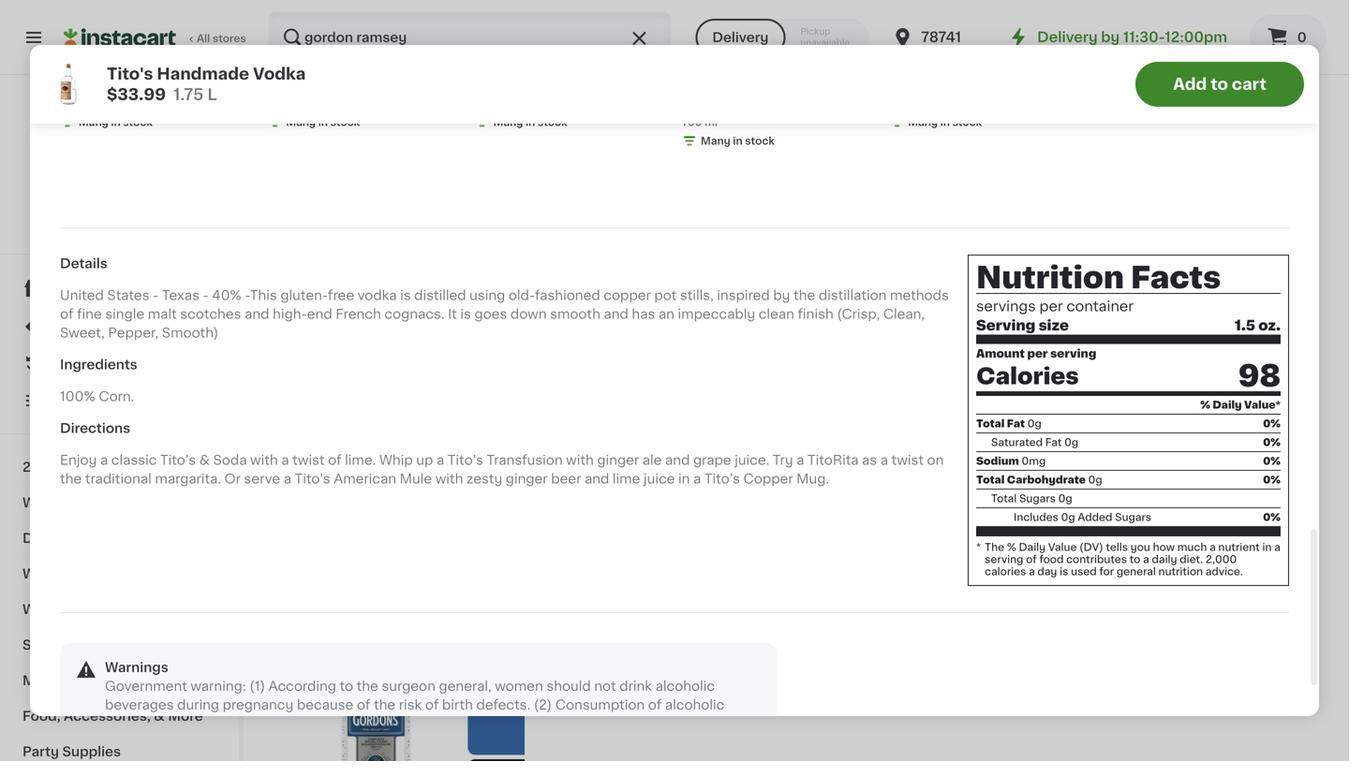 Task type: locate. For each thing, give the bounding box(es) containing it.
0 horizontal spatial daily
[[1019, 542, 1046, 553]]

0 horizontal spatial serving
[[985, 555, 1024, 565]]

1 vertical spatial by
[[773, 289, 790, 302]]

and down this
[[245, 308, 269, 321]]

1 horizontal spatial 750
[[682, 117, 702, 127]]

2 bodied from the left
[[568, 477, 606, 488]]

many in stock
[[79, 117, 153, 127], [286, 117, 360, 127], [493, 117, 567, 127], [908, 117, 982, 127], [701, 136, 775, 146], [1084, 509, 1158, 520]]

a up 2,000
[[1210, 542, 1216, 553]]

(1)
[[249, 680, 265, 693]]

delivery for delivery by 11:30-12:00pm
[[1037, 30, 1098, 44]]

40%
[[212, 289, 241, 302]]

$ up mug.
[[808, 448, 815, 459]]

0%
[[1263, 419, 1281, 429], [1263, 437, 1281, 448], [1263, 456, 1281, 466], [1263, 475, 1281, 485], [1263, 512, 1281, 523]]

fat up "saturated"
[[1007, 419, 1025, 429]]

0 vertical spatial is
[[400, 289, 411, 302]]

1 vertical spatial l
[[1087, 490, 1094, 501]]

1 vertical spatial is
[[460, 308, 471, 321]]

1 full-bodied dry from the left
[[283, 477, 371, 488]]

1 horizontal spatial l
[[1087, 490, 1094, 501]]

0 horizontal spatial full-
[[283, 477, 306, 488]]

servings
[[976, 300, 1036, 313]]

0 horizontal spatial many in stock button
[[475, 0, 667, 133]]

of inside "united states - texas - 40% -this gluten-free vodka is distilled using old-fashioned copper pot stills, inspired by the distillation methods of fine single malt scotches and high-end french cognacs. it is goes down smooth and has an impeccably clean finish (crisp, clean, sweet, pepper, smooth)"
[[60, 308, 74, 321]]

- up scotches
[[203, 289, 209, 302]]

tito's inside tito's handmade  vodka $33.99 1.75 l
[[107, 66, 153, 82]]

value
[[1048, 542, 1077, 553]]

$ inside $ 19 tito's handmade  vodka 750 ml
[[64, 56, 71, 66]]

distillation
[[819, 289, 887, 302]]

49 for 27
[[579, 448, 594, 459]]

1 horizontal spatial bodied
[[568, 477, 606, 488]]

$ for 26
[[808, 448, 815, 459]]

is right "day"
[[1060, 567, 1068, 577]]

2 - from the left
[[203, 289, 209, 302]]

a right the as
[[880, 454, 888, 467]]

london
[[1128, 472, 1178, 485]]

0 horizontal spatial 750
[[60, 98, 80, 109]]

ginger
[[597, 454, 639, 467], [506, 473, 548, 486]]

1 full- from the left
[[283, 477, 306, 488]]

beverages up party supplies link
[[105, 718, 174, 731]]

or
[[224, 473, 241, 486]]

0 horizontal spatial -
[[153, 289, 159, 302]]

- right 40%
[[245, 289, 250, 302]]

wine down 20
[[22, 497, 57, 510]]

1 0% from the top
[[1263, 419, 1281, 429]]

total down 'sodium'
[[976, 475, 1005, 485]]

$
[[64, 56, 71, 66], [285, 448, 292, 459], [546, 448, 553, 459], [808, 448, 815, 459], [1069, 448, 1076, 459]]

0g
[[1028, 419, 1042, 429], [1064, 437, 1079, 448], [1088, 475, 1102, 485], [1058, 494, 1072, 504], [1061, 512, 1075, 523]]

a left "day"
[[1029, 567, 1035, 577]]

to right add
[[1211, 76, 1228, 92]]

sugars up you
[[1115, 512, 1152, 523]]

product group containing 24
[[1065, 191, 1312, 526]]

full- down $ 49 49
[[283, 477, 306, 488]]

product group
[[281, 191, 527, 544], [542, 191, 789, 544], [804, 191, 1050, 503], [1065, 191, 1312, 526], [281, 574, 527, 762]]

2 horizontal spatial with
[[566, 454, 594, 467]]

0 button
[[1250, 15, 1327, 60]]

tito's inside the 27 tito's handmade  vodka
[[267, 80, 302, 93]]

delivery by 11:30-12:00pm
[[1037, 30, 1227, 44]]

1 horizontal spatial full-
[[544, 477, 568, 488]]

1 vertical spatial wine
[[22, 568, 57, 581]]

vodka inside tito's handmade  vodka $33.99 1.75 l
[[253, 66, 306, 82]]

1 vertical spatial drinks
[[85, 675, 129, 688]]

& inside the enjoy a classic tito's & soda with a twist of lime. whip up a tito's transfusion with ginger ale and grape juice. try a titorita as a twist on the traditional margarita. or serve a tito's american mule with zesty ginger beer and lime juice in a tito's copper mug.
[[199, 454, 210, 467]]

by left the 11:30-
[[1101, 30, 1120, 44]]

bodied
[[306, 477, 344, 488], [568, 477, 606, 488]]

the inside "united states - texas - 40% -this gluten-free vodka is distilled using old-fashioned copper pot stills, inspired by the distillation methods of fine single malt scotches and high-end french cognacs. it is goes down smooth and has an impeccably clean finish (crisp, clean, sweet, pepper, smooth)"
[[794, 289, 815, 302]]

in inside the enjoy a classic tito's & soda with a twist of lime. whip up a tito's transfusion with ginger ale and grape juice. try a titorita as a twist on the traditional margarita. or serve a tito's american mule with zesty ginger beer and lime juice in a tito's copper mug.
[[678, 473, 690, 486]]

1 horizontal spatial many in stock button
[[889, 0, 1082, 133]]

1 vertical spatial 1.75
[[1065, 490, 1085, 501]]

a left car
[[358, 718, 366, 731]]

% inside '* the % daily value (dv) tells you how much a nutrient in a serving of food contributes to a daily diet. 2,000 calories a day is used for general nutrition advice.'
[[1007, 542, 1016, 553]]

traditional
[[85, 473, 152, 486]]

alcoholic up problems.
[[665, 699, 725, 712]]

wine rated 90+ link
[[11, 485, 228, 521]]

0 horizontal spatial bodied
[[306, 477, 344, 488]]

to inside '* the % daily value (dv) tells you how much a nutrient in a serving of food contributes to a daily diet. 2,000 calories a day is used for general nutrition advice.'
[[1130, 555, 1141, 565]]

0 horizontal spatial delivery
[[712, 31, 769, 44]]

full- down $ 27 49
[[544, 477, 568, 488]]

wine up seltzers
[[22, 603, 57, 616]]

0
[[1297, 31, 1307, 44]]

0 horizontal spatial drinks
[[85, 675, 129, 688]]

all stores link
[[64, 11, 247, 64]]

None search field
[[268, 11, 671, 64]]

0 horizontal spatial l
[[207, 87, 217, 103]]

2 wine from the top
[[22, 568, 57, 581]]

$ for 27
[[546, 448, 553, 459]]

78741
[[921, 30, 961, 44]]

wine
[[22, 497, 57, 510], [22, 568, 57, 581], [22, 603, 57, 616]]

of left the 'food'
[[1026, 555, 1037, 565]]

american
[[334, 473, 396, 486]]

full-bodied dry down $ 49 49
[[283, 477, 371, 488]]

2 vertical spatial wine
[[22, 603, 57, 616]]

2 twist from the left
[[892, 454, 924, 467]]

tells
[[1106, 542, 1128, 553]]

and down (2)
[[542, 718, 567, 731]]

bodied for 49
[[306, 477, 344, 488]]

2 full-bodied dry from the left
[[544, 477, 633, 488]]

tito's up zesty
[[448, 454, 483, 467]]

down
[[510, 308, 547, 321]]

full- for 27
[[544, 477, 568, 488]]

1.5 oz.
[[1235, 319, 1281, 333]]

product group containing 27
[[542, 191, 789, 544]]

100% inside button
[[48, 227, 76, 238]]

ml down delivery button at the right of page
[[705, 117, 718, 127]]

1 vertical spatial daily
[[1019, 542, 1046, 553]]

you
[[1131, 542, 1150, 553]]

beverages down government
[[105, 699, 174, 712]]

0 vertical spatial 100%
[[48, 227, 76, 238]]

2 vertical spatial is
[[1060, 567, 1068, 577]]

0 vertical spatial beverages
[[105, 699, 174, 712]]

hard
[[95, 639, 128, 652]]

% right the
[[1007, 542, 1016, 553]]

malt
[[148, 308, 177, 321]]

accessories,
[[64, 710, 151, 723]]

may
[[570, 718, 598, 731]]

1 horizontal spatial delivery
[[1037, 30, 1098, 44]]

100% down it
[[60, 390, 95, 404]]

1 horizontal spatial daily
[[1213, 400, 1242, 410]]

3 0% from the top
[[1263, 456, 1281, 466]]

with up beer
[[566, 454, 594, 467]]

2 horizontal spatial -
[[245, 289, 250, 302]]

ml right 200
[[1120, 98, 1133, 109]]

49 inside $ 49 49
[[321, 448, 335, 459]]

$ right soda
[[285, 448, 292, 459]]

dry left gin,
[[1182, 472, 1206, 485]]

handmade inside $ 19 tito's handmade  vodka 750 ml
[[98, 80, 171, 93]]

$ down instacart logo
[[64, 56, 71, 66]]

0 vertical spatial 27
[[278, 55, 302, 75]]

total
[[976, 419, 1005, 429], [976, 475, 1005, 485], [991, 494, 1017, 504]]

total up includes
[[991, 494, 1017, 504]]

0 vertical spatial total
[[976, 419, 1005, 429]]

a right serve
[[284, 473, 291, 486]]

daily left 'value*'
[[1213, 400, 1242, 410]]

fat up 0mg
[[1045, 437, 1062, 448]]

gordon's
[[1065, 472, 1125, 485]]

directions
[[60, 422, 130, 435]]

0 horizontal spatial by
[[773, 289, 790, 302]]

100% up the details
[[48, 227, 76, 238]]

$ 26 49
[[808, 447, 857, 467]]

0 vertical spatial fat
[[1007, 419, 1025, 429]]

vodka inside $ 19 tito's handmade  vodka 750 ml
[[174, 80, 215, 93]]

as
[[862, 454, 877, 467]]

is
[[400, 289, 411, 302], [460, 308, 471, 321], [1060, 567, 1068, 577]]

alcoholic up health
[[655, 680, 715, 693]]

1 vertical spatial alcoholic
[[665, 699, 725, 712]]

daily inside '* the % daily value (dv) tells you how much a nutrient in a serving of food contributes to a daily diet. 2,000 calories a day is used for general nutrition advice.'
[[1019, 542, 1046, 553]]

daily
[[1213, 400, 1242, 410], [1019, 542, 1046, 553]]

1.75 up the includes 0g added sugars
[[1065, 490, 1085, 501]]

drinks down warnings
[[85, 675, 129, 688]]

goes
[[474, 308, 507, 321]]

0 horizontal spatial ginger
[[506, 473, 548, 486]]

vodka
[[253, 66, 306, 82], [174, 80, 215, 93], [382, 80, 423, 93], [1211, 80, 1252, 93]]

l down all
[[207, 87, 217, 103]]

total sugars 0g
[[991, 494, 1072, 504]]

0 horizontal spatial 1.75
[[173, 87, 204, 103]]

0 vertical spatial ginger
[[597, 454, 639, 467]]

per inside nutrition facts servings per container
[[1039, 300, 1063, 313]]

1 horizontal spatial 1.75
[[1065, 490, 1085, 501]]

1 vertical spatial total
[[976, 475, 1005, 485]]

fat for saturated
[[1045, 437, 1062, 448]]

wine for wine rated 90+
[[22, 497, 57, 510]]

1 vertical spatial 27
[[553, 447, 577, 467]]

serving down size
[[1050, 348, 1097, 359]]

distilled
[[414, 289, 466, 302]]

750 inside $ 19 tito's handmade  vodka 750 ml
[[60, 98, 80, 109]]

1 horizontal spatial by
[[1101, 30, 1120, 44]]

because
[[297, 699, 354, 712]]

1 horizontal spatial drinks
[[131, 639, 174, 652]]

0 vertical spatial drinks
[[131, 639, 174, 652]]

bodied down $ 27 49
[[568, 477, 606, 488]]

your
[[229, 718, 259, 731]]

0 horizontal spatial twist
[[292, 454, 325, 467]]

a up 'traditional'
[[100, 454, 108, 467]]

in inside '* the % daily value (dv) tells you how much a nutrient in a serving of food contributes to a daily diet. 2,000 calories a day is used for general nutrition advice.'
[[1262, 542, 1272, 553]]

cause
[[602, 718, 642, 731]]

daily up the 'food'
[[1019, 542, 1046, 553]]

serving up calories
[[985, 555, 1024, 565]]

$ up gordon's
[[1069, 448, 1076, 459]]

99
[[1104, 448, 1119, 459]]

1 horizontal spatial -
[[203, 289, 209, 302]]

tito's inside tito's handmade  vodka 200 ml
[[1097, 80, 1132, 93]]

1.75 right $33.99
[[173, 87, 204, 103]]

sugars
[[1019, 494, 1056, 504], [1115, 512, 1152, 523]]

deals down "united"
[[52, 319, 91, 333]]

2 horizontal spatial is
[[1060, 567, 1068, 577]]

the inside the enjoy a classic tito's & soda with a twist of lime. whip up a tito's transfusion with ginger ale and grape juice. try a titorita as a twist on the traditional margarita. or serve a tito's american mule with zesty ginger beer and lime juice in a tito's copper mug.
[[60, 473, 82, 486]]

advice.
[[1206, 567, 1243, 577]]

per up size
[[1039, 300, 1063, 313]]

drinks up warnings
[[131, 639, 174, 652]]

nutrition
[[1159, 567, 1203, 577]]

1 beverages from the top
[[105, 699, 174, 712]]

1 vertical spatial 750
[[682, 117, 702, 127]]

$ up beer
[[546, 448, 553, 459]]

of up car
[[357, 699, 370, 712]]

1 vertical spatial per
[[1027, 348, 1048, 359]]

$ inside $ 49 49
[[285, 448, 292, 459]]

1 horizontal spatial fat
[[1045, 437, 1062, 448]]

1.75 inside tito's handmade  vodka $33.99 1.75 l
[[173, 87, 204, 103]]

1 many in stock button from the left
[[475, 0, 667, 133]]

bodied for 27
[[568, 477, 606, 488]]

dry left juice
[[613, 477, 633, 488]]

deals down wine rated 90+
[[22, 532, 61, 545]]

single
[[105, 308, 144, 321]]

consumption
[[555, 699, 645, 712]]

1 horizontal spatial 27
[[553, 447, 577, 467]]

this
[[250, 289, 277, 302]]

a right nutrient in the bottom right of the page
[[1274, 542, 1281, 553]]

ingredients
[[60, 359, 137, 372]]

alcoholic
[[655, 680, 715, 693], [665, 699, 725, 712]]

1 vertical spatial sugars
[[1115, 512, 1152, 523]]

of up operate
[[425, 699, 439, 712]]

stock
[[123, 117, 153, 127], [330, 117, 360, 127], [538, 117, 567, 127], [952, 117, 982, 127], [745, 136, 775, 146], [1128, 509, 1158, 520]]

0 horizontal spatial dry
[[352, 477, 371, 488]]

wine inside "link"
[[22, 497, 57, 510]]

1 - from the left
[[153, 289, 159, 302]]

food,
[[22, 710, 61, 723]]

1 bodied from the left
[[306, 477, 344, 488]]

1 vertical spatial serving
[[985, 555, 1024, 565]]

1 horizontal spatial twist
[[892, 454, 924, 467]]

100% satisfaction guarantee
[[48, 227, 199, 238]]

0 vertical spatial 750
[[60, 98, 80, 109]]

2 horizontal spatial dry
[[1182, 472, 1206, 485]]

0 vertical spatial l
[[207, 87, 217, 103]]

1 vertical spatial %
[[1007, 542, 1016, 553]]

to up general
[[1130, 555, 1141, 565]]

0 horizontal spatial ml
[[83, 98, 96, 109]]

49 inside $ 26 49
[[842, 448, 857, 459]]

full-bodied dry for 27
[[544, 477, 633, 488]]

1 horizontal spatial with
[[435, 473, 463, 486]]

49 for 26
[[842, 448, 857, 459]]

$33.99
[[107, 87, 166, 103]]

1 vertical spatial ginger
[[506, 473, 548, 486]]

0 vertical spatial wine
[[22, 497, 57, 510]]

1 deals link from the top
[[11, 307, 228, 345]]

0 vertical spatial alcoholic
[[655, 680, 715, 693]]

many inside product group
[[1084, 509, 1114, 520]]

27 inside the 27 tito's handmade  vodka
[[278, 55, 302, 75]]

1 horizontal spatial serving
[[1050, 348, 1097, 359]]

tito's down $ 49 49
[[295, 473, 330, 486]]

full-bodied dry down $ 27 49
[[544, 477, 633, 488]]

product group containing 26
[[804, 191, 1050, 503]]

0 horizontal spatial 27
[[278, 55, 302, 75]]

amount per serving
[[976, 348, 1097, 359]]

1 wine from the top
[[22, 497, 57, 510]]

0 horizontal spatial %
[[1007, 542, 1016, 553]]

100% for 100% satisfaction guarantee
[[48, 227, 76, 238]]

finish
[[798, 308, 834, 321]]

(75
[[1238, 472, 1260, 485]]

$ for 19
[[64, 56, 71, 66]]

smooth
[[550, 308, 600, 321]]

total fat 0g
[[976, 419, 1042, 429]]

by up clean
[[773, 289, 790, 302]]

all stores
[[197, 33, 246, 44]]

wine left under
[[22, 568, 57, 581]]

smooth)
[[162, 327, 219, 340]]

% left 'value*'
[[1200, 400, 1210, 410]]

twist left lime.
[[292, 454, 325, 467]]

2 horizontal spatial ml
[[1120, 98, 1133, 109]]

0 vertical spatial %
[[1200, 400, 1210, 410]]

4 0% from the top
[[1263, 475, 1281, 485]]

1 vertical spatial 100%
[[60, 390, 95, 404]]

with right "mule"
[[435, 473, 463, 486]]

more
[[168, 710, 203, 723]]

deals link up $20
[[11, 521, 228, 557]]

- up malt
[[153, 289, 159, 302]]

of left lime.
[[328, 454, 342, 467]]

stores
[[213, 33, 246, 44]]

0 horizontal spatial full-bodied dry
[[283, 477, 371, 488]]

total up "saturated"
[[976, 419, 1005, 429]]

1 horizontal spatial ginger
[[597, 454, 639, 467]]

pepper,
[[108, 327, 159, 340]]

0 horizontal spatial sugars
[[1019, 494, 1056, 504]]

0 vertical spatial sugars
[[1019, 494, 1056, 504]]

l inside gordon's london dry gin, (75 proof) 1.75 l
[[1087, 490, 1094, 501]]

best
[[43, 461, 74, 474]]

$ inside $ 24 99
[[1069, 448, 1076, 459]]

ml down 19
[[83, 98, 96, 109]]

1 vertical spatial fat
[[1045, 437, 1062, 448]]

twist up merlot
[[892, 454, 924, 467]]

full-bodied dry for 49
[[283, 477, 371, 488]]

buy it again link
[[11, 345, 228, 382]]

$ for 49
[[285, 448, 292, 459]]

49 inside $ 27 49
[[579, 448, 594, 459]]

whip
[[379, 454, 413, 467]]

ginger up lime on the bottom left of the page
[[597, 454, 639, 467]]

2 full- from the left
[[544, 477, 568, 488]]

% daily value*
[[1200, 400, 1281, 410]]

operate
[[410, 718, 462, 731]]

dry for 49
[[352, 477, 371, 488]]

1 horizontal spatial dry
[[613, 477, 633, 488]]

per up calories
[[1027, 348, 1048, 359]]

& up the margarita.
[[199, 454, 210, 467]]

0 horizontal spatial fat
[[1007, 419, 1025, 429]]

stills,
[[680, 289, 714, 302]]

$ inside $ 26 49
[[808, 448, 815, 459]]

0 vertical spatial 1.75
[[173, 87, 204, 103]]

0 vertical spatial deals link
[[11, 307, 228, 345]]

1 vertical spatial beverages
[[105, 718, 174, 731]]

titorita
[[808, 454, 859, 467]]

sugars up includes
[[1019, 494, 1056, 504]]

gordon's london dry gin, (75 proof) 1.75 l
[[1065, 472, 1304, 501]]

2 vertical spatial total
[[991, 494, 1017, 504]]

bodied down $ 49 49
[[306, 477, 344, 488]]

total carbohydrate 0g
[[976, 475, 1102, 485]]

$ inside $ 27 49
[[546, 448, 553, 459]]

ale
[[642, 454, 662, 467]]

1 horizontal spatial is
[[460, 308, 471, 321]]

merlot
[[902, 472, 945, 485]]

27
[[278, 55, 302, 75], [553, 447, 577, 467]]

ginger down transfusion
[[506, 473, 548, 486]]

2 beverages from the top
[[105, 718, 174, 731]]

mixers
[[22, 675, 68, 688]]

is right 'it' at left
[[460, 308, 471, 321]]

deals link down states
[[11, 307, 228, 345]]

l down gordon's
[[1087, 490, 1094, 501]]

200
[[1097, 98, 1118, 109]]

0 horizontal spatial with
[[250, 454, 278, 467]]

to down because
[[306, 718, 319, 731]]

1 vertical spatial deals link
[[11, 521, 228, 557]]

lime
[[613, 473, 640, 486]]

0 vertical spatial per
[[1039, 300, 1063, 313]]

1 horizontal spatial full-bodied dry
[[544, 477, 633, 488]]

full-
[[283, 477, 306, 488], [544, 477, 568, 488]]

is up cognacs.
[[400, 289, 411, 302]]

delivery inside button
[[712, 31, 769, 44]]

0g for total carbohydrate 0g
[[1088, 475, 1102, 485]]

dry down lime.
[[352, 477, 371, 488]]

contributes
[[1066, 555, 1127, 565]]

drinks inside seltzers & hard drinks link
[[131, 639, 174, 652]]

ml inside $ 19 tito's handmade  vodka 750 ml
[[83, 98, 96, 109]]

0 horizontal spatial is
[[400, 289, 411, 302]]

with up serve
[[250, 454, 278, 467]]

a right "up"
[[437, 454, 444, 467]]

to up because
[[340, 680, 353, 693]]



Task type: vqa. For each thing, say whether or not it's contained in the screenshot.
Fresh in the the Dawn Platinum Powerwash Dish Spray, Dish Soap, Fresh Scent
no



Task type: describe. For each thing, give the bounding box(es) containing it.
total wine & more logo image
[[78, 97, 161, 180]]

product group containing 49
[[281, 191, 527, 544]]

fat for total
[[1007, 419, 1025, 429]]

drinks inside mixers & drinks link
[[85, 675, 129, 688]]

instacart logo image
[[64, 26, 176, 49]]

0% for total carbohydrate
[[1263, 475, 1281, 485]]

sweet,
[[60, 327, 105, 340]]

wine under $20
[[22, 568, 130, 581]]

750 ml
[[682, 117, 718, 127]]

full- for 49
[[283, 477, 306, 488]]

nutrient
[[1218, 542, 1260, 553]]

facts
[[1131, 263, 1221, 293]]

impeccably
[[678, 308, 755, 321]]

20 best wines of 2023 link
[[11, 450, 228, 485]]

2 deals link from the top
[[11, 521, 228, 557]]

lime.
[[345, 454, 376, 467]]

(crisp,
[[837, 308, 880, 321]]

vodka inside tito's handmade  vodka 200 ml
[[1211, 80, 1252, 93]]

warnings
[[105, 661, 168, 674]]

20 best wines of 2023
[[22, 461, 174, 474]]

78741 button
[[891, 11, 1004, 64]]

used
[[1071, 567, 1097, 577]]

buy
[[52, 357, 79, 370]]

during
[[177, 699, 219, 712]]

$ for 24
[[1069, 448, 1076, 459]]

49 for 49
[[321, 448, 335, 459]]

24
[[1076, 447, 1102, 467]]

0% for total fat
[[1263, 419, 1281, 429]]

handmade inside tito's handmade  vodka $33.99 1.75 l
[[157, 66, 249, 82]]

and down copper
[[604, 308, 629, 321]]

l inside tito's handmade  vodka $33.99 1.75 l
[[207, 87, 217, 103]]

total for total carbohydrate
[[976, 475, 1005, 485]]

of inside '* the % daily value (dv) tells you how much a nutrient in a serving of food contributes to a daily diet. 2,000 calories a day is used for general nutrition advice.'
[[1026, 555, 1037, 565]]

& left more
[[154, 710, 165, 723]]

$20
[[104, 568, 130, 581]]

5 0% from the top
[[1263, 512, 1281, 523]]

under
[[60, 568, 101, 581]]

lists link
[[11, 382, 228, 420]]

1 horizontal spatial ml
[[705, 117, 718, 127]]

end
[[307, 308, 332, 321]]

methods
[[890, 289, 949, 302]]

by inside "united states - texas - 40% -this gluten-free vodka is distilled using old-fashioned copper pot stills, inspired by the distillation methods of fine single malt scotches and high-end french cognacs. it is goes down smooth and has an impeccably clean finish (crisp, clean, sweet, pepper, smooth)"
[[773, 289, 790, 302]]

1 horizontal spatial sugars
[[1115, 512, 1152, 523]]

add to cart
[[1173, 76, 1267, 92]]

according
[[269, 680, 336, 693]]

machinery,
[[465, 718, 538, 731]]

soda
[[213, 454, 247, 467]]

a right soda
[[281, 454, 289, 467]]

daily
[[1152, 555, 1177, 565]]

and left lime on the bottom left of the page
[[585, 473, 609, 486]]

dry inside gordon's london dry gin, (75 proof) 1.75 l
[[1182, 472, 1206, 485]]

0g for total fat 0g
[[1028, 419, 1042, 429]]

not
[[594, 680, 616, 693]]

& left hard
[[81, 639, 92, 652]]

0% for sodium
[[1263, 456, 1281, 466]]

juice.
[[735, 454, 769, 467]]

0 vertical spatial serving
[[1050, 348, 1097, 359]]

11:30-
[[1123, 30, 1165, 44]]

of left 2023
[[122, 461, 136, 474]]

it
[[448, 308, 457, 321]]

handmade inside tito's handmade  vodka 200 ml
[[1135, 80, 1208, 93]]

1 horizontal spatial %
[[1200, 400, 1210, 410]]

margarita.
[[155, 473, 221, 486]]

mug.
[[797, 473, 829, 486]]

gin,
[[1209, 472, 1235, 485]]

fashioned
[[535, 289, 600, 302]]

3 wine from the top
[[22, 603, 57, 616]]

enjoy a classic tito's & soda with a twist of lime. whip up a tito's transfusion with ginger ale and grape juice. try a titorita as a twist on the traditional margarita. or serve a tito's american mule with zesty ginger beer and lime juice in a tito's copper mug.
[[60, 454, 944, 486]]

cognacs.
[[384, 308, 445, 321]]

warning:
[[191, 680, 246, 693]]

lists
[[52, 394, 85, 408]]

service type group
[[695, 19, 869, 56]]

defects.
[[476, 699, 530, 712]]

again
[[95, 357, 132, 370]]

0 vertical spatial deals
[[52, 319, 91, 333]]

total for total fat
[[976, 419, 1005, 429]]

proof)
[[1263, 472, 1304, 485]]

tito's up the margarita.
[[160, 454, 196, 467]]

tito's inside $ 19 tito's handmade  vodka 750 ml
[[60, 80, 95, 93]]

ability
[[262, 718, 302, 731]]

tito's down grape
[[704, 473, 740, 486]]

saturated
[[991, 437, 1043, 448]]

add to cart button
[[1136, 62, 1304, 107]]

1 twist from the left
[[292, 454, 325, 467]]

and right ale
[[665, 454, 690, 467]]

0 vertical spatial daily
[[1213, 400, 1242, 410]]

0g for total sugars 0g
[[1058, 494, 1072, 504]]

carbohydrate
[[1007, 475, 1086, 485]]

(dv)
[[1080, 542, 1103, 553]]

stock inside product group
[[1128, 509, 1158, 520]]

to inside button
[[1211, 76, 1228, 92]]

ml inside tito's handmade  vodka 200 ml
[[1120, 98, 1133, 109]]

handmade inside the 27 tito's handmade  vodka
[[306, 80, 379, 93]]

98
[[1238, 362, 1281, 391]]

delivery for delivery
[[712, 31, 769, 44]]

90+
[[103, 497, 130, 510]]

vodka inside the 27 tito's handmade  vodka
[[382, 80, 423, 93]]

mixers & drinks link
[[11, 663, 228, 699]]

2 many in stock button from the left
[[889, 0, 1082, 133]]

calories
[[985, 567, 1026, 577]]

serving inside '* the % daily value (dv) tells you how much a nutrient in a serving of food contributes to a daily diet. 2,000 calories a day is used for general nutrition advice.'
[[985, 555, 1024, 565]]

& right the mixers
[[71, 675, 82, 688]]

french
[[336, 308, 381, 321]]

oz.
[[1259, 319, 1281, 333]]

value*
[[1244, 400, 1281, 410]]

0g for saturated fat 0g
[[1064, 437, 1079, 448]]

$ 27 49
[[546, 447, 594, 467]]

pot
[[654, 289, 677, 302]]

calories
[[976, 365, 1079, 388]]

risk
[[399, 699, 422, 712]]

of inside the enjoy a classic tito's & soda with a twist of lime. whip up a tito's transfusion with ginger ale and grape juice. try a titorita as a twist on the traditional margarita. or serve a tito's american mule with zesty ginger beer and lime juice in a tito's copper mug.
[[328, 454, 342, 467]]

100% satisfaction guarantee button
[[29, 221, 210, 240]]

of up health
[[648, 699, 662, 712]]

and inside warnings government warning: (1) according to the surgeon general, women should not drink alcoholic beverages during pregnancy because of the risk of birth defects. (2) consumption of alcoholic beverages impairs your ability to drive a car or operate machinery, and may cause health problems.
[[542, 718, 567, 731]]

1.75 inside gordon's london dry gin, (75 proof) 1.75 l
[[1065, 490, 1085, 501]]

wines
[[77, 461, 119, 474]]

transfusion
[[487, 454, 563, 467]]

clean
[[759, 308, 794, 321]]

free
[[328, 289, 354, 302]]

27 tito's handmade  vodka
[[267, 55, 423, 93]]

inspired
[[717, 289, 770, 302]]

a inside warnings government warning: (1) according to the surgeon general, women should not drink alcoholic beverages during pregnancy because of the risk of birth defects. (2) consumption of alcoholic beverages impairs your ability to drive a car or operate machinery, and may cause health problems.
[[358, 718, 366, 731]]

gordon
[[804, 472, 854, 485]]

copper
[[743, 473, 793, 486]]

12:00pm
[[1165, 30, 1227, 44]]

health
[[645, 718, 686, 731]]

a down grape
[[693, 473, 701, 486]]

2 0% from the top
[[1263, 437, 1281, 448]]

estate
[[857, 472, 899, 485]]

a down you
[[1143, 555, 1149, 565]]

old-
[[509, 289, 535, 302]]

0 vertical spatial by
[[1101, 30, 1120, 44]]

shop
[[52, 282, 88, 295]]

wine for wine under $20
[[22, 568, 57, 581]]

serve
[[244, 473, 280, 486]]

dry for 27
[[613, 477, 633, 488]]

3 - from the left
[[245, 289, 250, 302]]

1 vertical spatial deals
[[22, 532, 61, 545]]

corn.
[[99, 390, 134, 404]]

seltzers & hard drinks
[[22, 639, 174, 652]]

party
[[22, 746, 59, 759]]

a right try
[[797, 454, 804, 467]]

gordon estate merlot
[[804, 472, 945, 485]]

seltzers & hard drinks link
[[11, 628, 228, 663]]

is inside '* the % daily value (dv) tells you how much a nutrient in a serving of food contributes to a daily diet. 2,000 calories a day is used for general nutrition advice.'
[[1060, 567, 1068, 577]]

100% for 100% corn.
[[60, 390, 95, 404]]

try
[[773, 454, 793, 467]]



